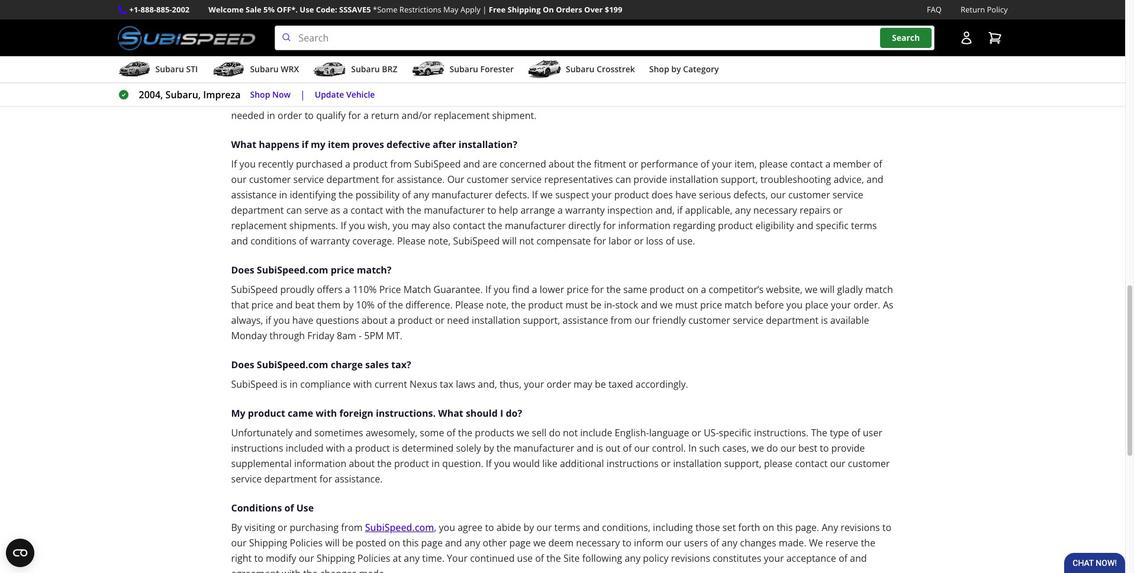 Task type: describe. For each thing, give the bounding box(es) containing it.
assistance. inside unfortunately and sometimes awesomely, some of the products we sell do not include english-language or us-specific instructions. the type of user instructions included with a product is determined solely by the manufacturer and is out of our control. in such cases, we do our best to provide supplemental information about the product in question. if you would like additional instructions or installation support, please contact our customer service department for assistance.
[[335, 472, 383, 485]]

and up "following"
[[583, 521, 600, 534]]

instructions. inside unfortunately and sometimes awesomely, some of the products we sell do not include english-language or us-specific instructions. the type of user instructions included with a product is determined solely by the manufacturer and is out of our control. in such cases, we do our best to provide supplemental information about the product in question. if you would like additional instructions or installation support, please contact our customer service department for assistance.
[[754, 426, 809, 439]]

service inside subispeed proudly offers a 110% price match guarantee. if you find a lower price for the same product on a competitor's website, we will gladly match that price and beat them by 10% of the difference. please note, the product must be in-stock and we must price match before you place your order. as always, if you have questions about a product or need installation support, assistance from our friendly customer service department is available monday through friday 8am - 5pm mt.
[[733, 314, 763, 327]]

of right possibility
[[402, 188, 411, 201]]

do left best
[[767, 442, 778, 455]]

including
[[653, 521, 693, 534]]

1 horizontal spatial warranty
[[565, 204, 605, 217]]

the
[[811, 426, 827, 439]]

on right forth
[[763, 521, 774, 534]]

already
[[231, 14, 265, 27]]

you up 'through' on the bottom left of the page
[[274, 314, 290, 327]]

for inside subispeed proudly offers a 110% price match guarantee. if you find a lower price for the same product on a competitor's website, we will gladly match that price and beat them by 10% of the difference. please note, the product must be in-stock and we must price match before you place your order. as always, if you have questions about a product or need installation support, assistance from our friendly customer service department is available monday through friday 8am - 5pm mt.
[[591, 283, 604, 296]]

to left begin
[[482, 14, 491, 27]]

visiting
[[244, 521, 275, 534]]

of right some
[[447, 426, 456, 439]]

double-
[[472, 63, 506, 76]]

contact inside if you think you've received the wrong product, please double-check the part number on the product label with the part number listed on your packing slip. if those numbers do not match, please contact one of our
[[460, 78, 493, 91]]

forester
[[480, 63, 514, 75]]

defects.
[[495, 188, 529, 201]]

applicable,
[[685, 204, 733, 217]]

sometimes
[[314, 426, 363, 439]]

product down the determined
[[394, 457, 429, 470]]

of right loss
[[666, 234, 675, 248]]

service down 'subaru crosstrek'
[[589, 78, 620, 91]]

friendly
[[652, 314, 686, 327]]

if right "slip."
[[288, 78, 293, 91]]

may
[[443, 4, 458, 15]]

0 vertical spatial received
[[328, 43, 368, 56]]

qualify
[[316, 109, 346, 122]]

to up agreement
[[254, 552, 263, 565]]

specific inside if you recently purchased a product from subispeed and are concerned about the fitment or performance of your item, please contact a member of our customer service department for assistance. our customer service representatives can provide installation support, troubleshooting advice, and assistance in identifying the possibility of any manufacturer defects. if we suspect your product does have serious defects, our customer service department can serve as a contact with the manufacturer to help arrange a warranty inspection and, if applicable, any necessary repairs or replacement shipments. if you wish, you may also contact the manufacturer directly for information regarding product eligibility and specific terms and conditions of warranty coverage. please note, subispeed will not compensate for labor or loss of use.
[[816, 219, 849, 232]]

what happens if my item proves defective after installation?
[[231, 138, 517, 151]]

subaru brz
[[351, 63, 397, 75]]

shop by category button
[[649, 59, 719, 82]]

of inside subispeed proudly offers a 110% price match guarantee. if you find a lower price for the same product on a competitor's website, we will gladly match that price and beat them by 10% of the difference. please note, the product must be in-stock and we must price match before you place your order. as always, if you have questions about a product or need installation support, assistance from our friendly customer service department is available monday through friday 8am - 5pm mt.
[[377, 298, 386, 311]]

department inside subispeed proudly offers a 110% price match guarantee. if you find a lower price for the same product on a competitor's website, we will gladly match that price and beat them by 10% of the difference. please note, the product must be in-stock and we must price match before you place your order. as always, if you have questions about a product or need installation support, assistance from our friendly customer service department is available monday through friday 8am - 5pm mt.
[[766, 314, 819, 327]]

specific inside unfortunately and sometimes awesomely, some of the products we sell do not include english-language or us-specific instructions. the type of user instructions included with a product is determined solely by the manufacturer and is out of our control. in such cases, we do our best to provide supplemental information about the product in question. if you would like additional instructions or installation support, please contact our customer service department for assistance.
[[719, 426, 752, 439]]

foreign
[[339, 407, 373, 420]]

purchased
[[296, 158, 343, 171]]

about inside unfortunately and sometimes awesomely, some of the products we sell do not include english-language or us-specific instructions. the type of user instructions included with a product is determined solely by the manufacturer and is out of our control. in such cases, we do our best to provide supplemental information about the product in question. if you would like additional instructions or installation support, please contact our customer service department for assistance.
[[349, 457, 375, 470]]

you left may
[[422, 14, 438, 27]]

1 horizontal spatial price
[[567, 283, 589, 296]]

your right suspect
[[592, 188, 612, 201]]

by inside , you agree to abide by our terms and conditions, including those set forth on this page. any revisions to our shipping policies will be posted on this page and any other page we deem necessary to inform our users of any changes made. we reserve the right to modify our shipping policies at any time. your continued use of the site following any policy revisions constitutes your acceptance of and agreement with the changes made.
[[524, 521, 534, 534]]

your inside subispeed proudly offers a 110% price match guarantee. if you find a lower price for the same product on a competitor's website, we will gladly match that price and beat them by 10% of the difference. please note, the product must be in-stock and we must price match before you place your order. as always, if you have questions about a product or need installation support, assistance from our friendly customer service department is available monday through friday 8am - 5pm mt.
[[831, 298, 851, 311]]

0 vertical spatial should
[[259, 43, 291, 56]]

a subaru sti thumbnail image image
[[118, 60, 151, 78]]

them
[[317, 298, 341, 311]]

if right shipments.
[[341, 219, 346, 232]]

department up possibility
[[326, 173, 379, 186]]

not inside unfortunately and sometimes awesomely, some of the products we sell do not include english-language or us-specific instructions. the type of user instructions included with a product is determined solely by the manufacturer and is out of our control. in such cases, we do our best to provide supplemental information about the product in question. if you would like additional instructions or installation support, please contact our customer service department for assistance.
[[563, 426, 578, 439]]

with inside if you recently purchased a product from subispeed and are concerned about the fitment or performance of your item, please contact a member of our customer service department for assistance. our customer service representatives can provide installation support, troubleshooting advice, and assistance in identifying the possibility of any manufacturer defects. if we suspect your product does have serious defects, our customer service department can serve as a contact with the manufacturer to help arrange a warranty inspection and, if applicable, any necessary repairs or replacement shipments. if you wish, you may also contact the manufacturer directly for information regarding product eligibility and specific terms and conditions of warranty coverage. please note, subispeed will not compensate for labor or loss of use.
[[386, 204, 405, 217]]

faq link
[[927, 4, 942, 16]]

your left item,
[[712, 158, 732, 171]]

and right *some
[[403, 14, 419, 27]]

service down advice,
[[833, 188, 863, 201]]

defects,
[[734, 188, 768, 201]]

of inside representatives before opening or using your product. we recommend you have your order number and product packaging on hand to expedite your call. do not discard any of the parts as these items will be needed in order to qualify for a return and/or replacement shipment.
[[739, 94, 748, 107]]

your inside , you agree to abide by our terms and conditions, including those set forth on this page. any revisions to our shipping policies will be posted on this page and any other page we deem necessary to inform our users of any changes made. we reserve the right to modify our shipping policies at any time. your continued use of the site following any policy revisions constitutes your acceptance of and agreement with the changes made.
[[764, 552, 784, 565]]

by right process at the top of the page
[[598, 14, 609, 27]]

cases,
[[722, 442, 749, 455]]

current
[[375, 378, 407, 391]]

subispeed.com price
[[257, 263, 354, 277]]

2 page from the left
[[509, 536, 531, 549]]

2 horizontal spatial number
[[760, 63, 795, 76]]

if up arrange
[[532, 188, 538, 201]]

do up you've at the top left
[[299, 43, 311, 56]]

if inside subispeed proudly offers a 110% price match guarantee. if you find a lower price for the same product on a competitor's website, we will gladly match that price and beat them by 10% of the difference. please note, the product must be in-stock and we must price match before you place your order. as always, if you have questions about a product or need installation support, assistance from our friendly customer service department is available monday through friday 8am - 5pm mt.
[[266, 314, 271, 327]]

subispeed down after
[[414, 158, 461, 171]]

0 vertical spatial instructions.
[[376, 407, 436, 420]]

of down shipments.
[[299, 234, 308, 248]]

+1-888-885-2002 link
[[129, 4, 190, 16]]

contacting
[[611, 14, 657, 27]]

same
[[623, 283, 647, 296]]

with up sometimes at bottom left
[[316, 407, 337, 420]]

2 vertical spatial from
[[341, 521, 363, 534]]

we inside , you agree to abide by our terms and conditions, including those set forth on this page. any revisions to our shipping policies will be posted on this page and any other page we deem necessary to inform our users of any changes made. we reserve the right to modify our shipping policies at any time. your continued use of the site following any policy revisions constitutes your acceptance of and agreement with the changes made.
[[533, 536, 546, 549]]

shipment.
[[492, 109, 537, 122]]

1 vertical spatial item
[[328, 138, 350, 151]]

before inside representatives before opening or using your product. we recommend you have your order number and product packaging on hand to expedite your call. do not discard any of the parts as these items will be needed in order to qualify for a return and/or replacement shipment.
[[694, 78, 723, 91]]

users
[[684, 536, 708, 549]]

sti
[[186, 63, 198, 75]]

member
[[833, 158, 871, 171]]

awesomely,
[[366, 426, 417, 439]]

and down proudly
[[276, 298, 293, 311]]

number for contact
[[571, 63, 606, 76]]

recommend
[[231, 94, 285, 107]]

open widget image
[[6, 539, 34, 567]]

in-
[[604, 298, 615, 311]]

modify
[[266, 552, 296, 565]]

is down subispeed.com charge
[[280, 378, 287, 391]]

a inside representatives before opening or using your product. we recommend you have your order number and product packaging on hand to expedite your call. do not discard any of the parts as these items will be needed in order to qualify for a return and/or replacement shipment.
[[363, 109, 369, 122]]

installation for lower
[[472, 314, 520, 327]]

competitor's
[[709, 283, 764, 296]]

subispeed.com
[[365, 521, 434, 534]]

possibility
[[356, 188, 400, 201]]

product down difference.
[[398, 314, 433, 327]]

stock
[[615, 298, 638, 311]]

your down listed
[[802, 78, 822, 91]]

button image
[[959, 31, 973, 45]]

my
[[231, 407, 245, 420]]

time.
[[422, 552, 445, 565]]

accordingly.
[[636, 378, 688, 391]]

constitutes
[[713, 552, 761, 565]]

return policy link
[[961, 4, 1008, 16]]

update
[[315, 89, 344, 100]]

please inside if you recently purchased a product from subispeed and are concerned about the fitment or performance of your item, please contact a member of our customer service department for assistance. our customer service representatives can provide installation support, troubleshooting advice, and assistance in identifying the possibility of any manufacturer defects. if we suspect your product does have serious defects, our customer service department can serve as a contact with the manufacturer to help arrange a warranty inspection and, if applicable, any necessary repairs or replacement shipments. if you wish, you may also contact the manufacturer directly for information regarding product eligibility and specific terms and conditions of warranty coverage. please note, subispeed will not compensate for labor or loss of use.
[[397, 234, 426, 248]]

may inside if you recently purchased a product from subispeed and are concerned about the fitment or performance of your item, please contact a member of our customer service department for assistance. our customer service representatives can provide installation support, troubleshooting advice, and assistance in identifying the possibility of any manufacturer defects. if we suspect your product does have serious defects, our customer service department can serve as a contact with the manufacturer to help arrange a warranty inspection and, if applicable, any necessary repairs or replacement shipments. if you wish, you may also contact the manufacturer directly for information regarding product eligibility and specific terms and conditions of warranty coverage. please note, subispeed will not compensate for labor or loss of use.
[[411, 219, 430, 232]]

if inside if you recently purchased a product from subispeed and are concerned about the fitment or performance of your item, please contact a member of our customer service department for assistance. our customer service representatives can provide installation support, troubleshooting advice, and assistance in identifying the possibility of any manufacturer defects. if we suspect your product does have serious defects, our customer service department can serve as a contact with the manufacturer to help arrange a warranty inspection and, if applicable, any necessary repairs or replacement shipments. if you wish, you may also contact the manufacturer directly for information regarding product eligibility and specific terms and conditions of warranty coverage. please note, subispeed will not compensate for labor or loss of use.
[[677, 204, 683, 217]]

any
[[822, 521, 838, 534]]

place
[[805, 298, 828, 311]]

subaru forester
[[450, 63, 514, 75]]

is down 'awesomely,'
[[392, 442, 399, 455]]

conditions
[[231, 501, 282, 514]]

wrx
[[281, 63, 299, 75]]

a down suspect
[[558, 204, 563, 217]]

2 must from the left
[[675, 298, 698, 311]]

885-
[[156, 4, 172, 15]]

to down conditions,
[[622, 536, 631, 549]]

provide inside if you recently purchased a product from subispeed and are concerned about the fitment or performance of your item, please contact a member of our customer service department for assistance. our customer service representatives can provide installation support, troubleshooting advice, and assistance in identifying the possibility of any manufacturer defects. if we suspect your product does have serious defects, our customer service department can serve as a contact with the manufacturer to help arrange a warranty inspection and, if applicable, any necessary repairs or replacement shipments. if you wish, you may also contact the manufacturer directly for information regarding product eligibility and specific terms and conditions of warranty coverage. please note, subispeed will not compensate for labor or loss of use.
[[634, 173, 667, 186]]

customer inside unfortunately and sometimes awesomely, some of the products we sell do not include english-language or us-specific instructions. the type of user instructions included with a product is determined solely by the manufacturer and is out of our control. in such cases, we do our best to provide supplemental information about the product in question. if you would like additional instructions or installation support, please contact our customer service department for assistance.
[[848, 457, 890, 470]]

taxed
[[608, 378, 633, 391]]

a right find on the left of the page
[[532, 283, 537, 296]]

1 vertical spatial should
[[466, 407, 498, 420]]

2 vertical spatial what
[[438, 407, 463, 420]]

and down repairs
[[797, 219, 813, 232]]

code:
[[316, 4, 337, 15]]

subispeed up my
[[231, 378, 278, 391]]

about inside subispeed proudly offers a 110% price match guarantee. if you find a lower price for the same product on a competitor's website, we will gladly match that price and beat them by 10% of the difference. please note, the product must be in-stock and we must price match before you place your order. as always, if you have questions about a product or need installation support, assistance from our friendly customer service department is available monday through friday 8am - 5pm mt.
[[362, 314, 388, 327]]

product down 'awesomely,'
[[355, 442, 390, 455]]

your right thus,
[[524, 378, 544, 391]]

compliance
[[300, 378, 351, 391]]

proves
[[352, 138, 384, 151]]

a left the competitor's
[[701, 283, 706, 296]]

you inside unfortunately and sometimes awesomely, some of the products we sell do not include english-language or us-specific instructions. the type of user instructions included with a product is determined solely by the manufacturer and is out of our control. in such cases, we do our best to provide supplemental information about the product in question. if you would like additional instructions or installation support, please contact our customer service department for assistance.
[[494, 457, 510, 470]]

service inside unfortunately and sometimes awesomely, some of the products we sell do not include english-language or us-specific instructions. the type of user instructions included with a product is determined solely by the manufacturer and is out of our control. in such cases, we do our best to provide supplemental information about the product in question. if you would like additional instructions or installation support, please contact our customer service department for assistance.
[[231, 472, 262, 485]]

and up included on the left of page
[[295, 426, 312, 439]]

0 vertical spatial use
[[300, 4, 314, 15]]

does for does subispeed.com charge sales tax?
[[231, 358, 254, 371]]

0 vertical spatial instructions
[[231, 442, 283, 455]]

shipped
[[268, 14, 304, 27]]

advice,
[[834, 173, 864, 186]]

we left sell at the bottom
[[517, 426, 529, 439]]

tax?
[[391, 358, 411, 371]]

1 vertical spatial instructions
[[607, 457, 659, 470]]

set
[[723, 521, 736, 534]]

and up 'additional'
[[577, 442, 594, 455]]

or left us-
[[692, 426, 701, 439]]

you right wish,
[[393, 219, 409, 232]]

2 horizontal spatial i
[[500, 407, 503, 420]]

representatives inside if you recently purchased a product from subispeed and are concerned about the fitment or performance of your item, please contact a member of our customer service department for assistance. our customer service representatives can provide installation support, troubleshooting advice, and assistance in identifying the possibility of any manufacturer defects. if we suspect your product does have serious defects, our customer service department can serve as a contact with the manufacturer to help arrange a warranty inspection and, if applicable, any necessary repairs or replacement shipments. if you wish, you may also contact the manufacturer directly for information regarding product eligibility and specific terms and conditions of warranty coverage. please note, subispeed will not compensate for labor or loss of use.
[[544, 173, 613, 186]]

1 vertical spatial policies
[[357, 552, 390, 565]]

a left 'member'
[[825, 158, 831, 171]]

if left recently
[[231, 158, 237, 171]]

is inside subispeed proudly offers a 110% price match guarantee. if you find a lower price for the same product on a competitor's website, we will gladly match that price and beat them by 10% of the difference. please note, the product must be in-stock and we must price match before you place your order. as always, if you have questions about a product or need installation support, assistance from our friendly customer service department is available monday through friday 8am - 5pm mt.
[[821, 314, 828, 327]]

brz
[[382, 63, 397, 75]]

such
[[699, 442, 720, 455]]

we inside , you agree to abide by our terms and conditions, including those set forth on this page. any revisions to our shipping policies will be posted on this page and any other page we deem necessary to inform our users of any changes made. we reserve the right to modify our shipping policies at any time. your continued use of the site following any policy revisions constitutes your acceptance of and agreement with the changes made.
[[809, 536, 823, 549]]

defective
[[387, 138, 430, 151]]

those inside if you think you've received the wrong product, please double-check the part number on the product label with the part number listed on your packing slip. if those numbers do not match, please contact one of our
[[296, 78, 321, 91]]

other
[[483, 536, 507, 549]]

be inside subispeed proudly offers a 110% price match guarantee. if you find a lower price for the same product on a competitor's website, we will gladly match that price and beat them by 10% of the difference. please note, the product must be in-stock and we must price match before you place your order. as always, if you have questions about a product or need installation support, assistance from our friendly customer service department is available monday through friday 8am - 5pm mt.
[[590, 298, 602, 311]]

1 horizontal spatial |
[[483, 4, 487, 15]]

if up a subaru brz thumbnail image
[[313, 43, 320, 56]]

if inside subispeed proudly offers a 110% price match guarantee. if you find a lower price for the same product on a competitor's website, we will gladly match that price and beat them by 10% of the difference. please note, the product must be in-stock and we must price match before you place your order. as always, if you have questions about a product or need installation support, assistance from our friendly customer service department is available monday through friday 8am - 5pm mt.
[[485, 283, 491, 296]]

will inside representatives before opening or using your product. we recommend you have your order number and product packaging on hand to expedite your call. do not discard any of the parts as these items will be needed in order to qualify for a return and/or replacement shipment.
[[859, 94, 873, 107]]

service up identifying
[[293, 173, 324, 186]]

subaru forester button
[[412, 59, 514, 82]]

opening
[[726, 78, 762, 91]]

a subaru crosstrek thumbnail image image
[[528, 60, 561, 78]]

you left find on the left of the page
[[494, 283, 510, 296]]

necessary inside if you recently purchased a product from subispeed and are concerned about the fitment or performance of your item, please contact a member of our customer service department for assistance. our customer service representatives can provide installation support, troubleshooting advice, and assistance in identifying the possibility of any manufacturer defects. if we suspect your product does have serious defects, our customer service department can serve as a contact with the manufacturer to help arrange a warranty inspection and, if applicable, any necessary repairs or replacement shipments. if you wish, you may also contact the manufacturer directly for information regarding product eligibility and specific terms and conditions of warranty coverage. please note, subispeed will not compensate for labor or loss of use.
[[753, 204, 797, 217]]

support, for english-
[[724, 457, 762, 470]]

contact inside unfortunately and sometimes awesomely, some of the products we sell do not include english-language or us-specific instructions. the type of user instructions included with a product is determined solely by the manufacturer and is out of our control. in such cases, we do our best to provide supplemental information about the product in question. if you would like additional instructions or installation support, please contact our customer service department for assistance.
[[795, 457, 828, 470]]

subaru for subaru sti
[[155, 63, 184, 75]]

additional
[[560, 457, 604, 470]]

*some
[[373, 4, 397, 15]]

to up other
[[485, 521, 494, 534]]

and inside representatives before opening or using your product. we recommend you have your order number and product packaging on hand to expedite your call. do not discard any of the parts as these items will be needed in order to qualify for a return and/or replacement shipment.
[[417, 94, 434, 107]]

do right sell at the bottom
[[549, 426, 560, 439]]

0 vertical spatial shipping
[[508, 4, 541, 15]]

have inside orders that have already shipped cannot be cancelled
[[841, 0, 863, 12]]

and down reserve
[[850, 552, 867, 565]]

and right advice,
[[867, 173, 884, 186]]

in inside representatives before opening or using your product. we recommend you have your order number and product packaging on hand to expedite your call. do not discard any of the parts as these items will be needed in order to qualify for a return and/or replacement shipment.
[[267, 109, 275, 122]]

0 vertical spatial this
[[777, 521, 793, 534]]

on up at
[[389, 536, 400, 549]]

of right users
[[710, 536, 719, 549]]

will left the apply
[[441, 14, 455, 27]]

support, for price
[[523, 314, 560, 327]]

or inside subispeed proudly offers a 110% price match guarantee. if you find a lower price for the same product on a competitor's website, we will gladly match that price and beat them by 10% of the difference. please note, the product must be in-stock and we must price match before you place your order. as always, if you have questions about a product or need installation support, assistance from our friendly customer service department is available monday through friday 8am - 5pm mt.
[[435, 314, 445, 327]]

have right service to
[[751, 14, 772, 27]]

1 horizontal spatial i
[[322, 43, 325, 56]]

please inside subispeed proudly offers a 110% price match guarantee. if you find a lower price for the same product on a competitor's website, we will gladly match that price and beat them by 10% of the difference. please note, the product must be in-stock and we must price match before you place your order. as always, if you have questions about a product or need installation support, assistance from our friendly customer service department is available monday through friday 8am - 5pm mt.
[[455, 298, 484, 311]]

1 vertical spatial and,
[[478, 378, 497, 391]]

by inside unfortunately and sometimes awesomely, some of the products we sell do not include english-language or us-specific instructions. the type of user instructions included with a product is determined solely by the manufacturer and is out of our control. in such cases, we do our best to provide supplemental information about the product in question. if you would like additional instructions or installation support, please contact our customer service department for assistance.
[[484, 442, 494, 455]]

product up 'inspection'
[[614, 188, 649, 201]]

0 horizontal spatial made.
[[359, 567, 387, 573]]

subaru sti button
[[118, 59, 198, 82]]

inspection
[[607, 204, 653, 217]]

solely
[[456, 442, 481, 455]]

subaru crosstrek
[[566, 63, 635, 75]]

and left conditions
[[231, 234, 248, 248]]

your inside if you think you've received the wrong product, please double-check the part number on the product label with the part number listed on your packing slip. if those numbers do not match, please contact one of our
[[838, 63, 858, 76]]

1 horizontal spatial can
[[616, 173, 631, 186]]

sssave5
[[339, 4, 371, 15]]

of right use
[[535, 552, 544, 565]]

from inside if you recently purchased a product from subispeed and are concerned about the fitment or performance of your item, please contact a member of our customer service department for assistance. our customer service representatives can provide installation support, troubleshooting advice, and assistance in identifying the possibility of any manufacturer defects. if we suspect your product does have serious defects, our customer service department can serve as a contact with the manufacturer to help arrange a warranty inspection and, if applicable, any necessary repairs or replacement shipments. if you wish, you may also contact the manufacturer directly for information regarding product eligibility and specific terms and conditions of warranty coverage. please note, subispeed will not compensate for labor or loss of use.
[[390, 158, 412, 171]]

my product came with foreign instructions. what should i do?
[[231, 407, 522, 420]]

of right out
[[623, 442, 632, 455]]

of right the type
[[852, 426, 860, 439]]

shop now link
[[250, 88, 291, 102]]

match
[[725, 298, 752, 311]]

would
[[513, 457, 540, 470]]

and, inside if you recently purchased a product from subispeed and are concerned about the fitment or performance of your item, please contact a member of our customer service department for assistance. our customer service representatives can provide installation support, troubleshooting advice, and assistance in identifying the possibility of any manufacturer defects. if we suspect your product does have serious defects, our customer service department can serve as a contact with the manufacturer to help arrange a warranty inspection and, if applicable, any necessary repairs or replacement shipments. if you wish, you may also contact the manufacturer directly for information regarding product eligibility and specific terms and conditions of warranty coverage. please note, subispeed will not compensate for labor or loss of use.
[[655, 204, 675, 217]]

by inside subispeed proudly offers a 110% price match guarantee. if you find a lower price for the same product on a competitor's website, we will gladly match that price and beat them by 10% of the difference. please note, the product must be in-stock and we must price match before you place your order. as always, if you have questions about a product or need installation support, assistance from our friendly customer service department is available monday through friday 8am - 5pm mt.
[[343, 298, 354, 311]]

your left call.
[[612, 94, 632, 107]]

product inside if you think you've received the wrong product, please double-check the part number on the product label with the part number listed on your packing slip. if those numbers do not match, please contact one of our
[[640, 63, 675, 76]]

2 horizontal spatial price
[[700, 298, 722, 311]]

to right any
[[882, 521, 892, 534]]

you down website, on the right
[[786, 298, 803, 311]]

you left recently
[[239, 158, 256, 171]]

of up purchasing
[[284, 501, 294, 514]]

information inside unfortunately and sometimes awesomely, some of the products we sell do not include english-language or us-specific instructions. the type of user instructions included with a product is determined solely by the manufacturer and is out of our control. in such cases, we do our best to provide supplemental information about the product in question. if you would like additional instructions or installation support, please contact our customer service department for assistance.
[[294, 457, 346, 470]]

have inside if you recently purchased a product from subispeed and are concerned about the fitment or performance of your item, please contact a member of our customer service department for assistance. our customer service representatives can provide installation support, troubleshooting advice, and assistance in identifying the possibility of any manufacturer defects. if we suspect your product does have serious defects, our customer service department can serve as a contact with the manufacturer to help arrange a warranty inspection and, if applicable, any necessary repairs or replacement shipments. if you wish, you may also contact the manufacturer directly for information regarding product eligibility and specific terms and conditions of warranty coverage. please note, subispeed will not compensate for labor or loss of use.
[[675, 188, 697, 201]]

of inside if you think you've received the wrong product, please double-check the part number on the product label with the part number listed on your packing slip. if those numbers do not match, please contact one of our
[[515, 78, 524, 91]]

need inside subispeed proudly offers a 110% price match guarantee. if you find a lower price for the same product on a competitor's website, we will gladly match that price and beat them by 10% of the difference. please note, the product must be in-stock and we must price match before you place your order. as always, if you have questions about a product or need installation support, assistance from our friendly customer service department is available monday through friday 8am - 5pm mt.
[[447, 314, 469, 327]]

manufacturer up also
[[424, 204, 485, 217]]

1 horizontal spatial may
[[574, 378, 592, 391]]

product down proves
[[353, 158, 388, 171]]

search button
[[880, 28, 932, 48]]

what for what should i do if i received the wrong item?
[[231, 43, 256, 56]]

and up your
[[445, 536, 462, 549]]

, and you will need to begin our rma process by contacting customer service to have the item returned.
[[398, 14, 855, 27]]

these
[[805, 94, 830, 107]]

0 horizontal spatial shipping
[[249, 536, 287, 549]]

if inside unfortunately and sometimes awesomely, some of the products we sell do not include english-language or us-specific instructions. the type of user instructions included with a product is determined solely by the manufacturer and is out of our control. in such cases, we do our best to provide supplemental information about the product in question. if you would like additional instructions or installation support, please contact our customer service department for assistance.
[[486, 457, 492, 470]]

manufacturer down "our"
[[432, 188, 493, 201]]

assistance inside if you recently purchased a product from subispeed and are concerned about the fitment or performance of your item, please contact a member of our customer service department for assistance. our customer service representatives can provide installation support, troubleshooting advice, and assistance in identifying the possibility of any manufacturer defects. if we suspect your product does have serious defects, our customer service department can serve as a contact with the manufacturer to help arrange a warranty inspection and, if applicable, any necessary repairs or replacement shipments. if you wish, you may also contact the manufacturer directly for information regarding product eligibility and specific terms and conditions of warranty coverage. please note, subispeed will not compensate for labor or loss of use.
[[231, 188, 277, 201]]

always,
[[231, 314, 263, 327]]

on right listed
[[824, 63, 835, 76]]

subispeed logo image
[[118, 26, 255, 50]]

0 vertical spatial wrong
[[389, 43, 419, 56]]

you left wish,
[[349, 219, 365, 232]]

in down subispeed.com charge
[[290, 378, 298, 391]]

installation inside if you recently purchased a product from subispeed and are concerned about the fitment or performance of your item, please contact a member of our customer service department for assistance. our customer service representatives can provide installation support, troubleshooting advice, and assistance in identifying the possibility of any manufacturer defects. if we suspect your product does have serious defects, our customer service department can serve as a contact with the manufacturer to help arrange a warranty inspection and, if applicable, any necessary repairs or replacement shipments. if you wish, you may also contact the manufacturer directly for information regarding product eligibility and specific terms and conditions of warranty coverage. please note, subispeed will not compensate for labor or loss of use.
[[670, 173, 718, 186]]

also
[[433, 219, 450, 232]]

any down set
[[722, 536, 738, 549]]

contact down possibility
[[351, 204, 383, 217]]

do?
[[506, 407, 522, 420]]

on down "search input" field
[[609, 63, 620, 76]]

any right at
[[404, 552, 420, 565]]

to inside unfortunately and sometimes awesomely, some of the products we sell do not include english-language or us-specific instructions. the type of user instructions included with a product is determined solely by the manufacturer and is out of our control. in such cases, we do our best to provide supplemental information about the product in question. if you would like additional instructions or installation support, please contact our customer service department for assistance.
[[820, 442, 829, 455]]

manufacturer down arrange
[[505, 219, 566, 232]]

and down same
[[641, 298, 658, 311]]

if left the my
[[302, 138, 308, 151]]

some
[[420, 426, 444, 439]]

you inside , you agree to abide by our terms and conditions, including those set forth on this page. any revisions to our shipping policies will be posted on this page and any other page we deem necessary to inform our users of any changes made. we reserve the right to modify our shipping policies at any time. your continued use of the site following any policy revisions constitutes your acceptance of and agreement with the changes made.
[[439, 521, 455, 534]]

we inside if you recently purchased a product from subispeed and are concerned about the fitment or performance of your item, please contact a member of our customer service department for assistance. our customer service representatives can provide installation support, troubleshooting advice, and assistance in identifying the possibility of any manufacturer defects. if we suspect your product does have serious defects, our customer service department can serve as a contact with the manufacturer to help arrange a warranty inspection and, if applicable, any necessary repairs or replacement shipments. if you wish, you may also contact the manufacturer directly for information regarding product eligibility and specific terms and conditions of warranty coverage. please note, subispeed will not compensate for labor or loss of use.
[[540, 188, 553, 201]]

our inside subispeed proudly offers a 110% price match guarantee. if you find a lower price for the same product on a competitor's website, we will gladly match that price and beat them by 10% of the difference. please note, the product must be in-stock and we must price match before you place your order. as always, if you have questions about a product or need installation support, assistance from our friendly customer service department is available monday through friday 8am - 5pm mt.
[[635, 314, 650, 327]]

product up unfortunately
[[248, 407, 285, 420]]

subaru for subaru brz
[[351, 63, 380, 75]]

numbers
[[323, 78, 363, 91]]

, for you
[[434, 521, 436, 534]]

item,
[[735, 158, 757, 171]]

0 horizontal spatial price
[[251, 298, 273, 311]]

what for what happens if my item proves defective after installation?
[[231, 138, 256, 151]]

and left are
[[463, 158, 480, 171]]

1 vertical spatial can
[[286, 204, 302, 217]]

a left 110%
[[345, 283, 350, 296]]

in
[[688, 442, 697, 455]]

1 vertical spatial use
[[296, 501, 314, 514]]

laws
[[456, 378, 475, 391]]

for up labor
[[603, 219, 616, 232]]

orders inside orders that have already shipped cannot be cancelled
[[786, 0, 817, 12]]

one
[[495, 78, 512, 91]]



Task type: vqa. For each thing, say whether or not it's contained in the screenshot.
like
yes



Task type: locate. For each thing, give the bounding box(es) containing it.
be inside , you agree to abide by our terms and conditions, including those set forth on this page. any revisions to our shipping policies will be posted on this page and any other page we deem necessary to inform our users of any changes made. we reserve the right to modify our shipping policies at any time. your continued use of the site following any policy revisions constitutes your acceptance of and agreement with the changes made.
[[342, 536, 353, 549]]

available
[[830, 314, 869, 327]]

have inside representatives before opening or using your product. we recommend you have your order number and product packaging on hand to expedite your call. do not discard any of the parts as these items will be needed in order to qualify for a return and/or replacement shipment.
[[306, 94, 327, 107]]

is left out
[[596, 442, 603, 455]]

1 horizontal spatial please
[[455, 298, 484, 311]]

any
[[721, 94, 737, 107], [413, 188, 429, 201], [735, 204, 751, 217], [464, 536, 480, 549], [722, 536, 738, 549], [404, 552, 420, 565], [625, 552, 641, 565]]

0 vertical spatial what
[[231, 43, 256, 56]]

suspect
[[555, 188, 589, 201]]

note, inside subispeed proudly offers a 110% price match guarantee. if you find a lower price for the same product on a competitor's website, we will gladly match that price and beat them by 10% of the difference. please note, the product must be in-stock and we must price match before you place your order. as always, if you have questions about a product or need installation support, assistance from our friendly customer service department is available monday through friday 8am - 5pm mt.
[[486, 298, 509, 311]]

contact down best
[[795, 457, 828, 470]]

0 vertical spatial item
[[791, 14, 811, 27]]

contact up the troubleshooting
[[790, 158, 823, 171]]

that inside subispeed proudly offers a 110% price match guarantee. if you find a lower price for the same product on a competitor's website, we will gladly match that price and beat them by 10% of the difference. please note, the product must be in-stock and we must price match before you place your order. as always, if you have questions about a product or need installation support, assistance from our friendly customer service department is available monday through friday 8am - 5pm mt.
[[231, 298, 249, 311]]

will down by visiting or purchasing from subispeed.com
[[325, 536, 340, 549]]

0 vertical spatial policies
[[290, 536, 323, 549]]

0 vertical spatial need
[[458, 14, 480, 27]]

1 vertical spatial need
[[447, 314, 469, 327]]

your right constitutes
[[764, 552, 784, 565]]

2 part from the left
[[739, 63, 757, 76]]

1 horizontal spatial this
[[777, 521, 793, 534]]

that inside orders that have already shipped cannot be cancelled
[[820, 0, 839, 12]]

contact down subaru forester
[[460, 78, 493, 91]]

now
[[272, 89, 291, 100]]

department up conditions
[[231, 204, 284, 217]]

what should i do if i received the wrong item?
[[231, 43, 448, 56]]

0 horizontal spatial this
[[403, 536, 419, 549]]

product inside representatives before opening or using your product. we recommend you have your order number and product packaging on hand to expedite your call. do not discard any of the parts as these items will be needed in order to qualify for a return and/or replacement shipment.
[[437, 94, 471, 107]]

0 horizontal spatial policies
[[290, 536, 323, 549]]

replacement
[[434, 109, 490, 122], [231, 219, 287, 232]]

1 vertical spatial order
[[278, 109, 302, 122]]

installation up serious
[[670, 173, 718, 186]]

do down subaru brz
[[365, 78, 377, 91]]

installation inside unfortunately and sometimes awesomely, some of the products we sell do not include english-language or us-specific instructions. the type of user instructions included with a product is determined solely by the manufacturer and is out of our control. in such cases, we do our best to provide supplemental information about the product in question. if you would like additional instructions or installation support, please contact our customer service department for assistance.
[[673, 457, 722, 470]]

subaru for subaru wrx
[[250, 63, 279, 75]]

item right the my
[[328, 138, 350, 151]]

for inside unfortunately and sometimes awesomely, some of the products we sell do not include english-language or us-specific instructions. the type of user instructions included with a product is determined solely by the manufacturer and is out of our control. in such cases, we do our best to provide supplemental information about the product in question. if you would like additional instructions or installation support, please contact our customer service department for assistance.
[[319, 472, 332, 485]]

acceptance
[[787, 552, 836, 565]]

replacement inside representatives before opening or using your product. we recommend you have your order number and product packaging on hand to expedite your call. do not discard any of the parts as these items will be needed in order to qualify for a return and/or replacement shipment.
[[434, 109, 490, 122]]

with inside , you agree to abide by our terms and conditions, including those set forth on this page. any revisions to our shipping policies will be posted on this page and any other page we deem necessary to inform our users of any changes made. we reserve the right to modify our shipping policies at any time. your continued use of the site following any policy revisions constitutes your acceptance of and agreement with the changes made.
[[282, 567, 301, 573]]

with down the modify
[[282, 567, 301, 573]]

english-
[[615, 426, 649, 439]]

to inside if you recently purchased a product from subispeed and are concerned about the fitment or performance of your item, please contact a member of our customer service department for assistance. our customer service representatives can provide installation support, troubleshooting advice, and assistance in identifying the possibility of any manufacturer defects. if we suspect your product does have serious defects, our customer service department can serve as a contact with the manufacturer to help arrange a warranty inspection and, if applicable, any necessary repairs or replacement shipments. if you wish, you may also contact the manufacturer directly for information regarding product eligibility and specific terms and conditions of warranty coverage. please note, subispeed will not compensate for labor or loss of use.
[[487, 204, 496, 217]]

you up packing
[[239, 63, 256, 76]]

instructions.
[[376, 407, 436, 420], [754, 426, 809, 439]]

concerned
[[500, 158, 546, 171]]

0 horizontal spatial please
[[397, 234, 426, 248]]

1 horizontal spatial assistance
[[563, 314, 608, 327]]

1 vertical spatial changes
[[320, 567, 357, 573]]

with down sometimes at bottom left
[[326, 442, 345, 455]]

a subaru wrx thumbnail image image
[[212, 60, 245, 78]]

0 horizontal spatial assistance.
[[335, 472, 383, 485]]

manufacturer inside unfortunately and sometimes awesomely, some of the products we sell do not include english-language or us-specific instructions. the type of user instructions included with a product is determined solely by the manufacturer and is out of our control. in such cases, we do our best to provide supplemental information about the product in question. if you would like additional instructions or installation support, please contact our customer service department for assistance.
[[514, 442, 574, 455]]

number up customer service
[[571, 63, 606, 76]]

orders up returned.
[[786, 0, 817, 12]]

1 vertical spatial those
[[696, 521, 720, 534]]

subaru for subaru forester
[[450, 63, 478, 75]]

will inside if you recently purchased a product from subispeed and are concerned about the fitment or performance of your item, please contact a member of our customer service department for assistance. our customer service representatives can provide installation support, troubleshooting advice, and assistance in identifying the possibility of any manufacturer defects. if we suspect your product does have serious defects, our customer service department can serve as a contact with the manufacturer to help arrange a warranty inspection and, if applicable, any necessary repairs or replacement shipments. if you wish, you may also contact the manufacturer directly for information regarding product eligibility and specific terms and conditions of warranty coverage. please note, subispeed will not compensate for labor or loss of use.
[[502, 234, 517, 248]]

0 horizontal spatial should
[[259, 43, 291, 56]]

abide
[[497, 521, 521, 534]]

page.
[[795, 521, 819, 534]]

contact right also
[[453, 219, 485, 232]]

and,
[[655, 204, 675, 217], [478, 378, 497, 391]]

we up acceptance in the right bottom of the page
[[809, 536, 823, 549]]

terms inside , you agree to abide by our terms and conditions, including those set forth on this page. any revisions to our shipping policies will be posted on this page and any other page we deem necessary to inform our users of any changes made. we reserve the right to modify our shipping policies at any time. your continued use of the site following any policy revisions constitutes your acceptance of and agreement with the changes made.
[[554, 521, 580, 534]]

by left category
[[671, 63, 681, 75]]

process
[[561, 14, 596, 27]]

1 horizontal spatial assistance.
[[397, 173, 445, 186]]

need
[[458, 14, 480, 27], [447, 314, 469, 327]]

does for does subispeed.com price match?
[[231, 263, 254, 277]]

match?
[[357, 263, 392, 277]]

price
[[379, 283, 401, 296]]

deem
[[548, 536, 574, 549]]

in inside unfortunately and sometimes awesomely, some of the products we sell do not include english-language or us-specific instructions. the type of user instructions included with a product is determined solely by the manufacturer and is out of our control. in such cases, we do our best to provide supplemental information about the product in question. if you would like additional instructions or installation support, please contact our customer service department for assistance.
[[432, 457, 440, 470]]

0 horizontal spatial ,
[[398, 14, 400, 27]]

0 horizontal spatial before
[[694, 78, 723, 91]]

0 horizontal spatial can
[[286, 204, 302, 217]]

use
[[517, 552, 533, 565]]

not inside if you recently purchased a product from subispeed and are concerned about the fitment or performance of your item, please contact a member of our customer service department for assistance. our customer service representatives can provide installation support, troubleshooting advice, and assistance in identifying the possibility of any manufacturer defects. if we suspect your product does have serious defects, our customer service department can serve as a contact with the manufacturer to help arrange a warranty inspection and, if applicable, any necessary repairs or replacement shipments. if you wish, you may also contact the manufacturer directly for information regarding product eligibility and specific terms and conditions of warranty coverage. please note, subispeed will not compensate for labor or loss of use.
[[519, 234, 534, 248]]

of right 'member'
[[873, 158, 882, 171]]

1 vertical spatial ,
[[434, 521, 436, 534]]

1 vertical spatial about
[[362, 314, 388, 327]]

department down place
[[766, 314, 819, 327]]

use up purchasing
[[296, 501, 314, 514]]

does
[[231, 263, 254, 277], [231, 358, 254, 371]]

1 vertical spatial installation
[[472, 314, 520, 327]]

and, down does
[[655, 204, 675, 217]]

products
[[475, 426, 514, 439]]

received up "numbers"
[[314, 63, 351, 76]]

1 vertical spatial does
[[231, 358, 254, 371]]

0 horizontal spatial item
[[328, 138, 350, 151]]

we left 'deem'
[[533, 536, 546, 549]]

0 horizontal spatial |
[[300, 88, 305, 101]]

not inside if you think you've received the wrong product, please double-check the part number on the product label with the part number listed on your packing slip. if those numbers do not match, please contact one of our
[[379, 78, 394, 91]]

1 vertical spatial revisions
[[671, 552, 710, 565]]

1 horizontal spatial changes
[[740, 536, 776, 549]]

0 horizontal spatial part
[[550, 63, 568, 76]]

1 horizontal spatial ,
[[434, 521, 436, 534]]

0 vertical spatial shop
[[649, 63, 669, 75]]

from
[[390, 158, 412, 171], [611, 314, 632, 327], [341, 521, 363, 534]]

0 horizontal spatial we
[[809, 536, 823, 549]]

assistance. left "our"
[[397, 173, 445, 186]]

instructions up supplemental
[[231, 442, 283, 455]]

1 horizontal spatial and,
[[655, 204, 675, 217]]

2 vertical spatial shipping
[[317, 552, 355, 565]]

impreza
[[203, 88, 241, 101]]

at
[[393, 552, 401, 565]]

subispeed up always,
[[231, 283, 278, 296]]

by right the abide in the left bottom of the page
[[524, 521, 534, 534]]

as inside representatives before opening or using your product. we recommend you have your order number and product packaging on hand to expedite your call. do not discard any of the parts as these items will be needed in order to qualify for a return and/or replacement shipment.
[[793, 94, 803, 107]]

1 horizontal spatial instructions.
[[754, 426, 809, 439]]

or
[[764, 78, 774, 91], [629, 158, 638, 171], [833, 204, 843, 217], [634, 234, 644, 248], [435, 314, 445, 327], [692, 426, 701, 439], [661, 457, 671, 470], [278, 521, 287, 534]]

agreement
[[231, 567, 279, 573]]

of up serious
[[701, 158, 710, 171]]

from inside subispeed proudly offers a 110% price match guarantee. if you find a lower price for the same product on a competitor's website, we will gladly match that price and beat them by 10% of the difference. please note, the product must be in-stock and we must price match before you place your order. as always, if you have questions about a product or need installation support, assistance from our friendly customer service department is available monday through friday 8am - 5pm mt.
[[611, 314, 632, 327]]

unfortunately and sometimes awesomely, some of the products we sell do not include english-language or us-specific instructions. the type of user instructions included with a product is determined solely by the manufacturer and is out of our control. in such cases, we do our best to provide supplemental information about the product in question. if you would like additional instructions or installation support, please contact our customer service department for assistance.
[[231, 426, 890, 485]]

necessary up "following"
[[576, 536, 620, 549]]

0 horizontal spatial revisions
[[671, 552, 710, 565]]

product down subaru forester dropdown button
[[437, 94, 471, 107]]

1 horizontal spatial terms
[[851, 219, 877, 232]]

2 does from the top
[[231, 358, 254, 371]]

order for subispeed is in compliance with current nexus tax laws and, thus, your order may be taxed accordingly.
[[547, 378, 571, 391]]

terms inside if you recently purchased a product from subispeed and are concerned about the fitment or performance of your item, please contact a member of our customer service department for assistance. our customer service representatives can provide installation support, troubleshooting advice, and assistance in identifying the possibility of any manufacturer defects. if we suspect your product does have serious defects, our customer service department can serve as a contact with the manufacturer to help arrange a warranty inspection and, if applicable, any necessary repairs or replacement shipments. if you wish, you may also contact the manufacturer directly for information regarding product eligibility and specific terms and conditions of warranty coverage. please note, subispeed will not compensate for labor or loss of use.
[[851, 219, 877, 232]]

cancelled
[[355, 14, 398, 27]]

1 vertical spatial wrong
[[371, 63, 398, 76]]

may left also
[[411, 219, 430, 232]]

1 vertical spatial this
[[403, 536, 419, 549]]

part up the opening
[[739, 63, 757, 76]]

in inside if you recently purchased a product from subispeed and are concerned about the fitment or performance of your item, please contact a member of our customer service department for assistance. our customer service representatives can provide installation support, troubleshooting advice, and assistance in identifying the possibility of any manufacturer defects. if we suspect your product does have serious defects, our customer service department can serve as a contact with the manufacturer to help arrange a warranty inspection and, if applicable, any necessary repairs or replacement shipments. if you wish, you may also contact the manufacturer directly for information regarding product eligibility and specific terms and conditions of warranty coverage. please note, subispeed will not compensate for labor or loss of use.
[[279, 188, 287, 201]]

0 vertical spatial representatives
[[623, 78, 692, 91]]

we up the friendly
[[660, 298, 673, 311]]

support, inside subispeed proudly offers a 110% price match guarantee. if you find a lower price for the same product on a competitor's website, we will gladly match that price and beat them by 10% of the difference. please note, the product must be in-stock and we must price match before you place your order. as always, if you have questions about a product or need installation support, assistance from our friendly customer service department is available monday through friday 8am - 5pm mt.
[[523, 314, 560, 327]]

be left taxed
[[595, 378, 606, 391]]

received
[[328, 43, 368, 56], [314, 63, 351, 76]]

before inside subispeed proudly offers a 110% price match guarantee. if you find a lower price for the same product on a competitor's website, we will gladly match that price and beat them by 10% of the difference. please note, the product must be in-stock and we must price match before you place your order. as always, if you have questions about a product or need installation support, assistance from our friendly customer service department is available monday through friday 8am - 5pm mt.
[[755, 298, 784, 311]]

will inside , you agree to abide by our terms and conditions, including those set forth on this page. any revisions to our shipping policies will be posted on this page and any other page we deem necessary to inform our users of any changes made. we reserve the right to modify our shipping policies at any time. your continued use of the site following any policy revisions constitutes your acceptance of and agreement with the changes made.
[[325, 536, 340, 549]]

1 must from the left
[[566, 298, 588, 311]]

assistance. down sometimes at bottom left
[[335, 472, 383, 485]]

1 horizontal spatial should
[[466, 407, 498, 420]]

0 horizontal spatial warranty
[[310, 234, 350, 248]]

with inside unfortunately and sometimes awesomely, some of the products we sell do not include english-language or us-specific instructions. the type of user instructions included with a product is determined solely by the manufacturer and is out of our control. in such cases, we do our best to provide supplemental information about the product in question. if you would like additional instructions or installation support, please contact our customer service department for assistance.
[[326, 442, 345, 455]]

1 horizontal spatial we
[[865, 78, 879, 91]]

provide down the type
[[831, 442, 865, 455]]

1 horizontal spatial note,
[[486, 298, 509, 311]]

customer service link
[[544, 78, 620, 91]]

by visiting or purchasing from subispeed.com
[[231, 521, 434, 534]]

sales
[[365, 358, 389, 371]]

1 horizontal spatial as
[[793, 94, 803, 107]]

friday
[[307, 329, 334, 342]]

must up the friendly
[[675, 298, 698, 311]]

subispeed.com link
[[365, 521, 434, 534]]

update vehicle
[[315, 89, 375, 100]]

about
[[549, 158, 575, 171], [362, 314, 388, 327], [349, 457, 375, 470]]

shop for shop now
[[250, 89, 270, 100]]

serious
[[699, 188, 731, 201]]

you inside if you think you've received the wrong product, please double-check the part number on the product label with the part number listed on your packing slip. if those numbers do not match, please contact one of our
[[239, 63, 256, 76]]

3 subaru from the left
[[351, 63, 380, 75]]

by inside dropdown button
[[671, 63, 681, 75]]

0 vertical spatial made.
[[779, 536, 807, 549]]

0 vertical spatial assistance
[[231, 188, 277, 201]]

0 vertical spatial revisions
[[841, 521, 880, 534]]

in
[[267, 109, 275, 122], [279, 188, 287, 201], [290, 378, 298, 391], [432, 457, 440, 470]]

1 does from the top
[[231, 263, 254, 277]]

subaru for subaru crosstrek
[[566, 63, 595, 75]]

do
[[654, 94, 667, 107]]

best
[[798, 442, 817, 455]]

a up mt.
[[390, 314, 395, 327]]

like
[[542, 457, 557, 470]]

our inside if you think you've received the wrong product, please double-check the part number on the product label with the part number listed on your packing slip. if those numbers do not match, please contact one of our
[[526, 78, 541, 91]]

0 vertical spatial installation
[[670, 173, 718, 186]]

necessary inside , you agree to abide by our terms and conditions, including those set forth on this page. any revisions to our shipping policies will be posted on this page and any other page we deem necessary to inform our users of any changes made. we reserve the right to modify our shipping policies at any time. your continued use of the site following any policy revisions constitutes your acceptance of and agreement with the changes made.
[[576, 536, 620, 549]]

number for be
[[379, 94, 415, 107]]

wrong
[[389, 43, 419, 56], [371, 63, 398, 76]]

assistance. inside if you recently purchased a product from subispeed and are concerned about the fitment or performance of your item, please contact a member of our customer service department for assistance. our customer service representatives can provide installation support, troubleshooting advice, and assistance in identifying the possibility of any manufacturer defects. if we suspect your product does have serious defects, our customer service department can serve as a contact with the manufacturer to help arrange a warranty inspection and, if applicable, any necessary repairs or replacement shipments. if you wish, you may also contact the manufacturer directly for information regarding product eligibility and specific terms and conditions of warranty coverage. please note, subispeed will not compensate for labor or loss of use.
[[397, 173, 445, 186]]

continued
[[470, 552, 515, 565]]

for left same
[[591, 283, 604, 296]]

, inside , you agree to abide by our terms and conditions, including those set forth on this page. any revisions to our shipping policies will be posted on this page and any other page we deem necessary to inform our users of any changes made. we reserve the right to modify our shipping policies at any time. your continued use of the site following any policy revisions constitutes your acceptance of and agreement with the changes made.
[[434, 521, 436, 534]]

with inside if you think you've received the wrong product, please double-check the part number on the product label with the part number listed on your packing slip. if those numbers do not match, please contact one of our
[[701, 63, 720, 76]]

terms
[[851, 219, 877, 232], [554, 521, 580, 534]]

a right "serve"
[[343, 204, 348, 217]]

0 horizontal spatial orders
[[556, 4, 582, 15]]

in down the determined
[[432, 457, 440, 470]]

0 vertical spatial please
[[397, 234, 426, 248]]

or up parts
[[764, 78, 774, 91]]

we right product.
[[865, 78, 879, 91]]

as inside if you recently purchased a product from subispeed and are concerned about the fitment or performance of your item, please contact a member of our customer service department for assistance. our customer service representatives can provide installation support, troubleshooting advice, and assistance in identifying the possibility of any manufacturer defects. if we suspect your product does have serious defects, our customer service department can serve as a contact with the manufacturer to help arrange a warranty inspection and, if applicable, any necessary repairs or replacement shipments. if you wish, you may also contact the manufacturer directly for information regarding product eligibility and specific terms and conditions of warranty coverage. please note, subispeed will not compensate for labor or loss of use.
[[331, 204, 340, 217]]

0 vertical spatial information
[[618, 219, 671, 232]]

0 horizontal spatial must
[[566, 298, 588, 311]]

you've
[[283, 63, 311, 76]]

1 horizontal spatial item
[[791, 14, 811, 27]]

cannot
[[307, 14, 338, 27]]

1 part from the left
[[550, 63, 568, 76]]

a subaru brz thumbnail image image
[[313, 60, 346, 78]]

a subaru forester thumbnail image image
[[412, 60, 445, 78]]

shop for shop by category
[[649, 63, 669, 75]]

website,
[[766, 283, 803, 296]]

support, inside if you recently purchased a product from subispeed and are concerned about the fitment or performance of your item, please contact a member of our customer service department for assistance. our customer service representatives can provide installation support, troubleshooting advice, and assistance in identifying the possibility of any manufacturer defects. if we suspect your product does have serious defects, our customer service department can serve as a contact with the manufacturer to help arrange a warranty inspection and, if applicable, any necessary repairs or replacement shipments. if you wish, you may also contact the manufacturer directly for information regarding product eligibility and specific terms and conditions of warranty coverage. please note, subispeed will not compensate for labor or loss of use.
[[721, 173, 758, 186]]

please inside if you recently purchased a product from subispeed and are concerned about the fitment or performance of your item, please contact a member of our customer service department for assistance. our customer service representatives can provide installation support, troubleshooting advice, and assistance in identifying the possibility of any manufacturer defects. if we suspect your product does have serious defects, our customer service department can serve as a contact with the manufacturer to help arrange a warranty inspection and, if applicable, any necessary repairs or replacement shipments. if you wish, you may also contact the manufacturer directly for information regarding product eligibility and specific terms and conditions of warranty coverage. please note, subispeed will not compensate for labor or loss of use.
[[759, 158, 788, 171]]

department
[[326, 173, 379, 186], [231, 204, 284, 217], [766, 314, 819, 327], [264, 472, 317, 485]]

difference.
[[406, 298, 453, 311]]

fitment
[[594, 158, 626, 171]]

2 vertical spatial order
[[547, 378, 571, 391]]

we
[[540, 188, 553, 201], [805, 283, 818, 296], [660, 298, 673, 311], [517, 426, 529, 439], [751, 442, 764, 455], [533, 536, 546, 549]]

installation down find on the left of the page
[[472, 314, 520, 327]]

be inside representatives before opening or using your product. we recommend you have your order number and product packaging on hand to expedite your call. do not discard any of the parts as these items will be needed in order to qualify for a return and/or replacement shipment.
[[876, 94, 887, 107]]

, for and
[[398, 14, 400, 27]]

be inside orders that have already shipped cannot be cancelled
[[341, 14, 352, 27]]

assistance inside subispeed proudly offers a 110% price match guarantee. if you find a lower price for the same product on a competitor's website, we will gladly match that price and beat them by 10% of the difference. please note, the product must be in-stock and we must price match before you place your order. as always, if you have questions about a product or need installation support, assistance from our friendly customer service department is available monday through friday 8am - 5pm mt.
[[563, 314, 608, 327]]

or down control.
[[661, 457, 671, 470]]

note, inside if you recently purchased a product from subispeed and are concerned about the fitment or performance of your item, please contact a member of our customer service department for assistance. our customer service representatives can provide installation support, troubleshooting advice, and assistance in identifying the possibility of any manufacturer defects. if we suspect your product does have serious defects, our customer service department can serve as a contact with the manufacturer to help arrange a warranty inspection and, if applicable, any necessary repairs or replacement shipments. if you wish, you may also contact the manufacturer directly for information regarding product eligibility and specific terms and conditions of warranty coverage. please note, subispeed will not compensate for labor or loss of use.
[[428, 234, 451, 248]]

or inside representatives before opening or using your product. we recommend you have your order number and product packaging on hand to expedite your call. do not discard any of the parts as these items will be needed in order to qualify for a return and/or replacement shipment.
[[764, 78, 774, 91]]

not left include
[[563, 426, 578, 439]]

packaging
[[474, 94, 518, 107]]

by
[[231, 521, 242, 534]]

to down the
[[820, 442, 829, 455]]

any down inform
[[625, 552, 641, 565]]

your up available
[[831, 298, 851, 311]]

0 horizontal spatial order
[[278, 109, 302, 122]]

shipping left on
[[508, 4, 541, 15]]

0 vertical spatial warranty
[[565, 204, 605, 217]]

installation for include
[[673, 457, 722, 470]]

shipping down visiting
[[249, 536, 287, 549]]

note,
[[428, 234, 451, 248], [486, 298, 509, 311]]

2 subaru from the left
[[250, 63, 279, 75]]

you inside representatives before opening or using your product. we recommend you have your order number and product packaging on hand to expedite your call. do not discard any of the parts as these items will be needed in order to qualify for a return and/or replacement shipment.
[[287, 94, 304, 107]]

or down conditions of use
[[278, 521, 287, 534]]

0 horizontal spatial and,
[[478, 378, 497, 391]]

service to
[[705, 14, 748, 27]]

part up customer service link
[[550, 63, 568, 76]]

1 page from the left
[[421, 536, 443, 549]]

0 horizontal spatial as
[[331, 204, 340, 217]]

subispeed inside subispeed proudly offers a 110% price match guarantee. if you find a lower price for the same product on a competitor's website, we will gladly match that price and beat them by 10% of the difference. please note, the product must be in-stock and we must price match before you place your order. as always, if you have questions about a product or need installation support, assistance from our friendly customer service department is available monday through friday 8am - 5pm mt.
[[231, 283, 278, 296]]

search
[[892, 32, 920, 43]]

made.
[[779, 536, 807, 549], [359, 567, 387, 573]]

order right thus,
[[547, 378, 571, 391]]

any down agree
[[464, 536, 480, 549]]

1 horizontal spatial replacement
[[434, 109, 490, 122]]

in down recommend
[[267, 109, 275, 122]]

will right "items"
[[859, 94, 873, 107]]

have inside subispeed proudly offers a 110% price match guarantee. if you find a lower price for the same product on a competitor's website, we will gladly match that price and beat them by 10% of the difference. please note, the product must be in-stock and we must price match before you place your order. as always, if you have questions about a product or need installation support, assistance from our friendly customer service department is available monday through friday 8am - 5pm mt.
[[292, 314, 313, 327]]

our
[[447, 173, 464, 186]]

i
[[293, 43, 296, 56], [322, 43, 325, 56], [500, 407, 503, 420]]

not
[[379, 78, 394, 91], [669, 94, 684, 107], [519, 234, 534, 248], [563, 426, 578, 439]]

will inside subispeed proudly offers a 110% price match guarantee. if you find a lower price for the same product on a competitor's website, we will gladly match that price and beat them by 10% of the difference. please note, the product must be in-stock and we must price match before you place your order. as always, if you have questions about a product or need installation support, assistance from our friendly customer service department is available monday through friday 8am - 5pm mt.
[[820, 283, 835, 296]]

happens
[[259, 138, 299, 151]]

wrong inside if you think you've received the wrong product, please double-check the part number on the product label with the part number listed on your packing slip. if those numbers do not match, please contact one of our
[[371, 63, 398, 76]]

match,
[[397, 78, 427, 91]]

0 horizontal spatial changes
[[320, 567, 357, 573]]

provide inside unfortunately and sometimes awesomely, some of the products we sell do not include english-language or us-specific instructions. the type of user instructions included with a product is determined solely by the manufacturer and is out of our control. in such cases, we do our best to provide supplemental information about the product in question. if you would like additional instructions or installation support, please contact our customer service department for assistance.
[[831, 442, 865, 455]]

came
[[288, 407, 313, 420]]

terms up 'deem'
[[554, 521, 580, 534]]

shipping
[[508, 4, 541, 15], [249, 536, 287, 549], [317, 552, 355, 565]]

subaru wrx
[[250, 63, 299, 75]]

subispeed is in compliance with current nexus tax laws and, thus, your order may be taxed accordingly.
[[231, 378, 688, 391]]

shop by category
[[649, 63, 719, 75]]

1 horizontal spatial shipping
[[317, 552, 355, 565]]

performance
[[641, 158, 698, 171]]

1 horizontal spatial made.
[[779, 536, 807, 549]]

following
[[582, 552, 622, 565]]

those inside , you agree to abide by our terms and conditions, including those set forth on this page. any revisions to our shipping policies will be posted on this page and any other page we deem necessary to inform our users of any changes made. we reserve the right to modify our shipping policies at any time. your continued use of the site following any policy revisions constitutes your acceptance of and agreement with the changes made.
[[696, 521, 720, 534]]

1 vertical spatial instructions.
[[754, 426, 809, 439]]

policies down the posted
[[357, 552, 390, 565]]

on left the competitor's
[[687, 283, 699, 296]]

i left do?
[[500, 407, 503, 420]]

1 horizontal spatial revisions
[[841, 521, 880, 534]]

order
[[352, 94, 377, 107], [278, 109, 302, 122], [547, 378, 571, 391]]

returned.
[[813, 14, 855, 27]]

replacement inside if you recently purchased a product from subispeed and are concerned about the fitment or performance of your item, please contact a member of our customer service department for assistance. our customer service representatives can provide installation support, troubleshooting advice, and assistance in identifying the possibility of any manufacturer defects. if we suspect your product does have serious defects, our customer service department can serve as a contact with the manufacturer to help arrange a warranty inspection and, if applicable, any necessary repairs or replacement shipments. if you wish, you may also contact the manufacturer directly for information regarding product eligibility and specific terms and conditions of warranty coverage. please note, subispeed will not compensate for labor or loss of use.
[[231, 219, 287, 232]]

about inside if you recently purchased a product from subispeed and are concerned about the fitment or performance of your item, please contact a member of our customer service department for assistance. our customer service representatives can provide installation support, troubleshooting advice, and assistance in identifying the possibility of any manufacturer defects. if we suspect your product does have serious defects, our customer service department can serve as a contact with the manufacturer to help arrange a warranty inspection and, if applicable, any necessary repairs or replacement shipments. if you wish, you may also contact the manufacturer directly for information regarding product eligibility and specific terms and conditions of warranty coverage. please note, subispeed will not compensate for labor or loss of use.
[[549, 158, 575, 171]]

nexus
[[410, 378, 437, 391]]

need left free
[[458, 14, 480, 27]]

product
[[640, 63, 675, 76], [437, 94, 471, 107], [353, 158, 388, 171], [614, 188, 649, 201], [718, 219, 753, 232], [650, 283, 685, 296], [528, 298, 563, 311], [398, 314, 433, 327], [248, 407, 285, 420], [355, 442, 390, 455], [394, 457, 429, 470]]

representatives up suspect
[[544, 173, 613, 186]]

using
[[776, 78, 800, 91]]

information
[[618, 219, 671, 232], [294, 457, 346, 470]]

0 horizontal spatial shop
[[250, 89, 270, 100]]

number inside representatives before opening or using your product. we recommend you have your order number and product packaging on hand to expedite your call. do not discard any of the parts as these items will be needed in order to qualify for a return and/or replacement shipment.
[[379, 94, 415, 107]]

a down sometimes at bottom left
[[347, 442, 353, 455]]

welcome sale 5% off*. use code: sssave5
[[209, 4, 371, 15]]

on inside representatives before opening or using your product. we recommend you have your order number and product packaging on hand to expedite your call. do not discard any of the parts as these items will be needed in order to qualify for a return and/or replacement shipment.
[[521, 94, 532, 107]]

1 horizontal spatial from
[[390, 158, 412, 171]]

will up place
[[820, 283, 835, 296]]

page up the time.
[[421, 536, 443, 549]]

1 vertical spatial provide
[[831, 442, 865, 455]]

any inside representatives before opening or using your product. we recommend you have your order number and product packaging on hand to expedite your call. do not discard any of the parts as these items will be needed in order to qualify for a return and/or replacement shipment.
[[721, 94, 737, 107]]

wrong up brz
[[389, 43, 419, 56]]

| right now
[[300, 88, 305, 101]]

search input field
[[274, 26, 934, 50]]

page
[[421, 536, 443, 549], [509, 536, 531, 549]]

1 horizontal spatial must
[[675, 298, 698, 311]]

, you agree to abide by our terms and conditions, including those set forth on this page. any revisions to our shipping policies will be posted on this page and any other page we deem necessary to inform our users of any changes made. we reserve the right to modify our shipping policies at any time. your continued use of the site following any policy revisions constitutes your acceptance of and agreement with the changes made.
[[231, 521, 892, 573]]

not inside representatives before opening or using your product. we recommend you have your order number and product packaging on hand to expedite your call. do not discard any of the parts as these items will be needed in order to qualify for a return and/or replacement shipment.
[[669, 94, 684, 107]]

0 vertical spatial may
[[411, 219, 430, 232]]

installation inside subispeed proudly offers a 110% price match guarantee. if you find a lower price for the same product on a competitor's website, we will gladly match that price and beat them by 10% of the difference. please note, the product must be in-stock and we must price match before you place your order. as always, if you have questions about a product or need installation support, assistance from our friendly customer service department is available monday through friday 8am - 5pm mt.
[[472, 314, 520, 327]]

to right hand
[[560, 94, 569, 107]]

1 subaru from the left
[[155, 63, 184, 75]]

representatives up do
[[623, 78, 692, 91]]

0 horizontal spatial terms
[[554, 521, 580, 534]]

customer inside subispeed proudly offers a 110% price match guarantee. if you find a lower price for the same product on a competitor's website, we will gladly match that price and beat them by 10% of the difference. please note, the product must be in-stock and we must price match before you place your order. as always, if you have questions about a product or need installation support, assistance from our friendly customer service department is available monday through friday 8am - 5pm mt.
[[688, 314, 730, 327]]

5 subaru from the left
[[566, 63, 595, 75]]

1 vertical spatial assistance.
[[335, 472, 383, 485]]

beat
[[295, 298, 315, 311]]

subispeed.com charge
[[257, 358, 363, 371]]

on inside subispeed proudly offers a 110% price match guarantee. if you find a lower price for the same product on a competitor's website, we will gladly match that price and beat them by 10% of the difference. please note, the product must be in-stock and we must price match before you place your order. as always, if you have questions about a product or need installation support, assistance from our friendly customer service department is available monday through friday 8am - 5pm mt.
[[687, 283, 699, 296]]

information inside if you recently purchased a product from subispeed and are concerned about the fitment or performance of your item, please contact a member of our customer service department for assistance. our customer service representatives can provide installation support, troubleshooting advice, and assistance in identifying the possibility of any manufacturer defects. if we suspect your product does have serious defects, our customer service department can serve as a contact with the manufacturer to help arrange a warranty inspection and, if applicable, any necessary repairs or replacement shipments. if you wish, you may also contact the manufacturer directly for information regarding product eligibility and specific terms and conditions of warranty coverage. please note, subispeed will not compensate for labor or loss of use.
[[618, 219, 671, 232]]

determined
[[402, 442, 454, 455]]

do inside if you think you've received the wrong product, please double-check the part number on the product label with the part number listed on your packing slip. if those numbers do not match, please contact one of our
[[365, 78, 377, 91]]

4 subaru from the left
[[450, 63, 478, 75]]

1 horizontal spatial information
[[618, 219, 671, 232]]

0 vertical spatial order
[[352, 94, 377, 107]]

0 horizontal spatial i
[[293, 43, 296, 56]]

match
[[404, 283, 431, 296]]

for left labor
[[593, 234, 606, 248]]

0 horizontal spatial those
[[296, 78, 321, 91]]

that up always,
[[231, 298, 249, 311]]

page up use
[[509, 536, 531, 549]]

may
[[411, 219, 430, 232], [574, 378, 592, 391]]

product down applicable,
[[718, 219, 753, 232]]

1 horizontal spatial provide
[[831, 442, 865, 455]]

0 horizontal spatial representatives
[[544, 173, 613, 186]]

changes down the posted
[[320, 567, 357, 573]]

representatives inside representatives before opening or using your product. we recommend you have your order number and product packaging on hand to expedite your call. do not discard any of the parts as these items will be needed in order to qualify for a return and/or replacement shipment.
[[623, 78, 692, 91]]

of right 10% at the left bottom of the page
[[377, 298, 386, 311]]

needed
[[231, 109, 265, 122]]

or right fitment
[[629, 158, 638, 171]]

2 vertical spatial installation
[[673, 457, 722, 470]]

support,
[[721, 173, 758, 186], [523, 314, 560, 327], [724, 457, 762, 470]]

order for representatives before opening or using your product. we recommend you have your order number and product packaging on hand to expedite your call. do not discard any of the parts as these items will be needed in order to qualify for a return and/or replacement shipment.
[[352, 94, 377, 107]]

1 vertical spatial note,
[[486, 298, 509, 311]]

please right coverage.
[[397, 234, 426, 248]]

changes down forth
[[740, 536, 776, 549]]

2 horizontal spatial from
[[611, 314, 632, 327]]

as
[[793, 94, 803, 107], [331, 204, 340, 217]]

number up return
[[379, 94, 415, 107]]

1 vertical spatial from
[[611, 314, 632, 327]]

department inside unfortunately and sometimes awesomely, some of the products we sell do not include english-language or us-specific instructions. the type of user instructions included with a product is determined solely by the manufacturer and is out of our control. in such cases, we do our best to provide supplemental information about the product in question. if you would like additional instructions or installation support, please contact our customer service department for assistance.
[[264, 472, 317, 485]]

1 horizontal spatial specific
[[816, 219, 849, 232]]

110%
[[353, 283, 377, 296]]

1 horizontal spatial shop
[[649, 63, 669, 75]]

we inside representatives before opening or using your product. we recommend you have your order number and product packaging on hand to expedite your call. do not discard any of the parts as these items will be needed in order to qualify for a return and/or replacement shipment.
[[865, 78, 879, 91]]

1 horizontal spatial page
[[509, 536, 531, 549]]

a inside unfortunately and sometimes awesomely, some of the products we sell do not include english-language or us-specific instructions. the type of user instructions included with a product is determined solely by the manufacturer and is out of our control. in such cases, we do our best to provide supplemental information about the product in question. if you would like additional instructions or installation support, please contact our customer service department for assistance.
[[347, 442, 353, 455]]

those up users
[[696, 521, 720, 534]]



